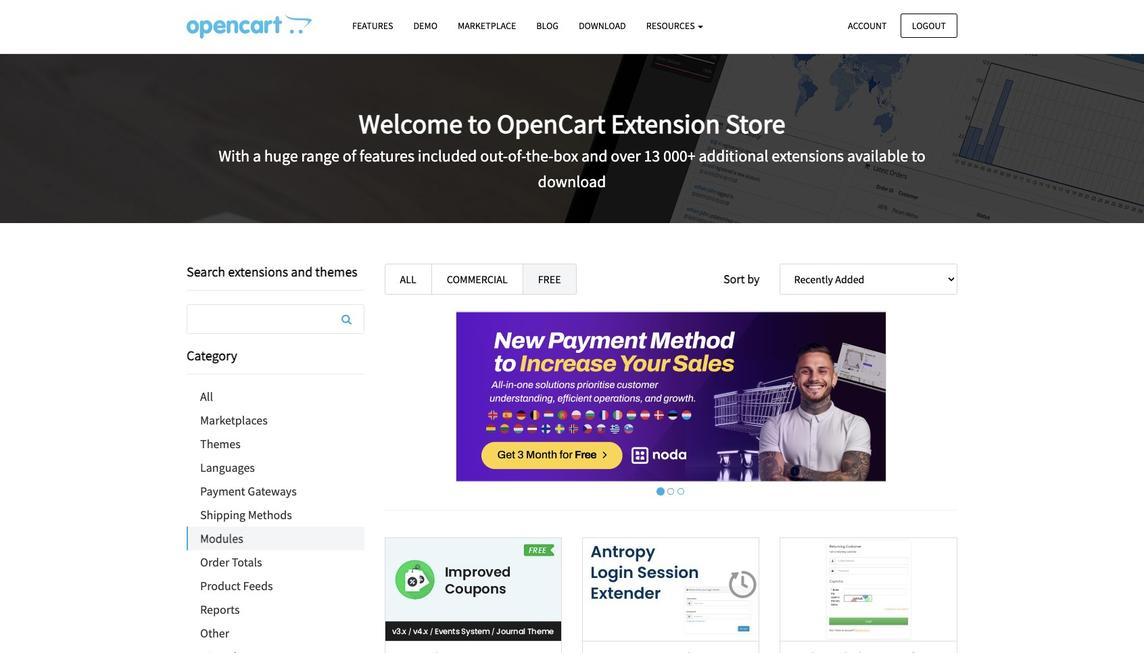 Task type: locate. For each thing, give the bounding box(es) containing it.
range
[[301, 145, 339, 166]]

totals
[[232, 554, 262, 570]]

1 horizontal spatial all
[[400, 272, 416, 286]]

feeds
[[243, 578, 273, 594]]

themes
[[200, 436, 241, 452]]

1 horizontal spatial all link
[[384, 264, 432, 295]]

all for marketplaces
[[200, 389, 213, 404]]

to right available
[[911, 145, 926, 166]]

and left themes
[[291, 263, 313, 280]]

search
[[187, 263, 225, 280]]

logout link
[[900, 13, 957, 38]]

blog link
[[526, 14, 569, 38]]

and right box
[[581, 145, 607, 166]]

with
[[218, 145, 250, 166]]

0 vertical spatial all
[[400, 272, 416, 286]]

blog
[[536, 20, 558, 32]]

product feeds link
[[187, 574, 364, 598]]

all link
[[384, 264, 432, 295], [187, 385, 364, 408]]

0 horizontal spatial to
[[468, 107, 491, 140]]

to up out-
[[468, 107, 491, 140]]

features link
[[342, 14, 403, 38]]

login session extender image
[[583, 538, 759, 641]]

resources
[[646, 20, 697, 32]]

themes link
[[187, 432, 364, 456]]

search image
[[341, 314, 352, 325]]

and
[[581, 145, 607, 166], [291, 263, 313, 280]]

marketplaces
[[200, 412, 268, 428]]

1 vertical spatial and
[[291, 263, 313, 280]]

node image
[[456, 311, 886, 482]]

download
[[538, 171, 606, 192]]

other extensions image
[[187, 14, 312, 39]]

0 horizontal spatial extensions
[[228, 263, 288, 280]]

of-
[[508, 145, 526, 166]]

download link
[[569, 14, 636, 38]]

0 vertical spatial extensions
[[772, 145, 844, 166]]

over
[[611, 145, 641, 166]]

of
[[343, 145, 356, 166]]

included
[[418, 145, 477, 166]]

marketplaces link
[[187, 408, 364, 432]]

0 vertical spatial all link
[[384, 264, 432, 295]]

0 horizontal spatial and
[[291, 263, 313, 280]]

all link for marketplaces
[[187, 385, 364, 408]]

1 vertical spatial all
[[200, 389, 213, 404]]

0 horizontal spatial all
[[200, 389, 213, 404]]

extensions
[[772, 145, 844, 166], [228, 263, 288, 280]]

welcome
[[359, 107, 463, 140]]

marketplace link
[[448, 14, 526, 38]]

all
[[400, 272, 416, 286], [200, 389, 213, 404]]

sort
[[723, 271, 745, 287]]

and inside welcome to opencart extension store with a huge range of features included out-of-the-box and over 13 000+ additional extensions available to download
[[581, 145, 607, 166]]

1 vertical spatial all link
[[187, 385, 364, 408]]

shipping methods
[[200, 507, 292, 523]]

features
[[352, 20, 393, 32]]

1 horizontal spatial and
[[581, 145, 607, 166]]

to
[[468, 107, 491, 140], [911, 145, 926, 166]]

demo link
[[403, 14, 448, 38]]

0 vertical spatial to
[[468, 107, 491, 140]]

by
[[747, 271, 760, 287]]

1 vertical spatial to
[[911, 145, 926, 166]]

order totals link
[[187, 550, 364, 574]]

a
[[253, 145, 261, 166]]

improved coupons image
[[385, 538, 561, 641]]

free
[[538, 272, 561, 286]]

modules
[[200, 531, 243, 546]]

extensions down store
[[772, 145, 844, 166]]

extensions right the search
[[228, 263, 288, 280]]

0 vertical spatial and
[[581, 145, 607, 166]]

payment
[[200, 483, 245, 499]]

0 horizontal spatial all link
[[187, 385, 364, 408]]

extensions inside welcome to opencart extension store with a huge range of features included out-of-the-box and over 13 000+ additional extensions available to download
[[772, 145, 844, 166]]

None text field
[[187, 305, 363, 333]]

methods
[[248, 507, 292, 523]]

account link
[[836, 13, 898, 38]]

order totals
[[200, 554, 262, 570]]

available
[[847, 145, 908, 166]]

1 horizontal spatial extensions
[[772, 145, 844, 166]]



Task type: describe. For each thing, give the bounding box(es) containing it.
download
[[579, 20, 626, 32]]

welcome to opencart extension store with a huge range of features included out-of-the-box and over 13 000+ additional extensions available to download
[[218, 107, 926, 192]]

languages link
[[187, 456, 364, 479]]

payment gateways
[[200, 483, 297, 499]]

account
[[848, 19, 887, 31]]

category
[[187, 347, 237, 364]]

1 vertical spatial extensions
[[228, 263, 288, 280]]

all for commercial
[[400, 272, 416, 286]]

opencart
[[497, 107, 606, 140]]

sort by
[[723, 271, 760, 287]]

payment gateways link
[[187, 479, 364, 503]]

extension
[[611, 107, 720, 140]]

000+
[[663, 145, 696, 166]]

search extensions and themes
[[187, 263, 357, 280]]

capcha on the login page for customers image
[[781, 538, 957, 641]]

marketplace
[[458, 20, 516, 32]]

product
[[200, 578, 241, 594]]

shipping
[[200, 507, 246, 523]]

other link
[[187, 621, 364, 645]]

out-
[[480, 145, 508, 166]]

gateways
[[248, 483, 297, 499]]

all link for commercial
[[384, 264, 432, 295]]

order
[[200, 554, 229, 570]]

additional
[[699, 145, 768, 166]]

store
[[726, 107, 785, 140]]

features
[[359, 145, 414, 166]]

languages
[[200, 460, 255, 475]]

commercial
[[447, 272, 508, 286]]

modules link
[[188, 527, 364, 550]]

huge
[[264, 145, 298, 166]]

themes
[[315, 263, 357, 280]]

logout
[[912, 19, 946, 31]]

the-
[[526, 145, 553, 166]]

commercial link
[[431, 264, 523, 295]]

shipping methods link
[[187, 503, 364, 527]]

1 horizontal spatial to
[[911, 145, 926, 166]]

resources link
[[636, 14, 714, 38]]

13
[[644, 145, 660, 166]]

reports
[[200, 602, 240, 617]]

box
[[553, 145, 578, 166]]

product feeds
[[200, 578, 273, 594]]

demo
[[413, 20, 437, 32]]

reports link
[[187, 598, 364, 621]]

other
[[200, 625, 229, 641]]

free link
[[522, 264, 576, 295]]



Task type: vqa. For each thing, say whether or not it's contained in the screenshot.
the Reports link
yes



